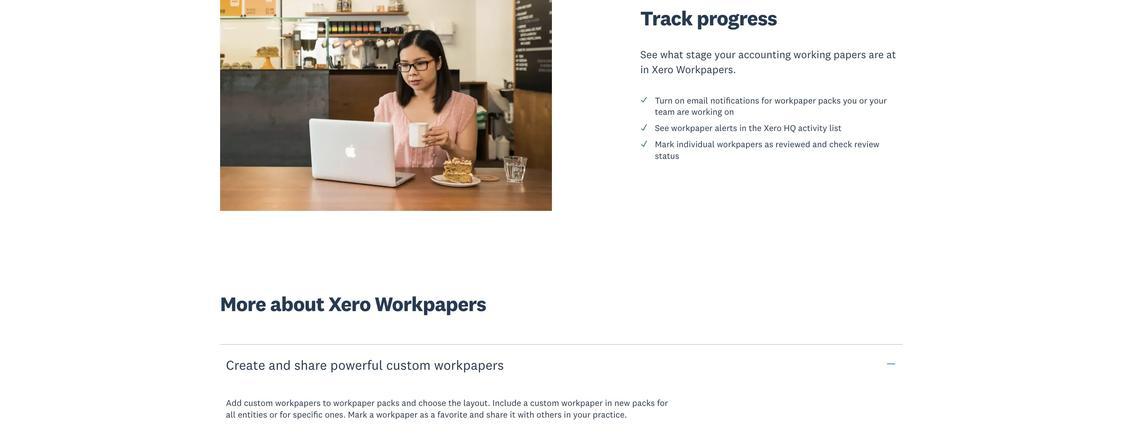Task type: locate. For each thing, give the bounding box(es) containing it.
a down choose
[[431, 410, 435, 421]]

custom inside create and share powerful custom workpapers dropdown button
[[386, 357, 431, 374]]

0 vertical spatial or
[[859, 95, 867, 106]]

2 horizontal spatial packs
[[818, 95, 841, 106]]

are
[[869, 48, 884, 61], [677, 106, 689, 118]]

1 vertical spatial see
[[655, 123, 669, 134]]

and down the 'activity'
[[812, 139, 827, 150]]

0 horizontal spatial mark
[[348, 410, 367, 421]]

as
[[765, 139, 773, 150], [420, 410, 428, 421]]

1 horizontal spatial mark
[[655, 139, 674, 150]]

0 horizontal spatial or
[[269, 410, 277, 421]]

what
[[660, 48, 683, 61]]

2 vertical spatial workpapers
[[275, 398, 321, 409]]

0 vertical spatial the
[[749, 123, 762, 134]]

and
[[812, 139, 827, 150], [269, 357, 291, 374], [402, 398, 416, 409], [470, 410, 484, 421]]

status
[[655, 150, 679, 162]]

on right the turn
[[675, 95, 685, 106]]

on down the notifications
[[724, 106, 734, 118]]

your right you
[[869, 95, 887, 106]]

1 horizontal spatial your
[[714, 48, 736, 61]]

for
[[761, 95, 772, 106], [657, 398, 668, 409], [280, 410, 291, 421]]

workpapers for status
[[717, 139, 762, 150]]

xero
[[652, 63, 673, 76], [764, 123, 782, 134], [328, 292, 371, 317]]

in
[[640, 63, 649, 76], [739, 123, 747, 134], [605, 398, 612, 409], [564, 410, 571, 421]]

your up workpapers.
[[714, 48, 736, 61]]

workpaper
[[774, 95, 816, 106], [671, 123, 713, 134], [333, 398, 375, 409], [561, 398, 603, 409], [376, 410, 418, 421]]

1 horizontal spatial or
[[859, 95, 867, 106]]

workpapers inside the add custom workpapers to workpaper packs and choose the layout. include a custom workpaper in new packs for all entities or for specific ones. mark a workpaper as a favorite and share it with others in your practice.
[[275, 398, 321, 409]]

xero inside see what stage your accounting working papers are at in xero workpapers.
[[652, 63, 673, 76]]

2 horizontal spatial for
[[761, 95, 772, 106]]

2 horizontal spatial a
[[523, 398, 528, 409]]

a
[[523, 398, 528, 409], [369, 410, 374, 421], [431, 410, 435, 421]]

0 vertical spatial workpapers
[[717, 139, 762, 150]]

workpapers
[[717, 139, 762, 150], [434, 357, 504, 374], [275, 398, 321, 409]]

2 included image from the top
[[640, 140, 648, 148]]

packs
[[818, 95, 841, 106], [377, 398, 400, 409], [632, 398, 655, 409]]

see down team
[[655, 123, 669, 134]]

custom
[[386, 357, 431, 374], [244, 398, 273, 409], [530, 398, 559, 409]]

workpapers inside mark individual workpapers as reviewed and check review status
[[717, 139, 762, 150]]

email
[[687, 95, 708, 106]]

list
[[829, 123, 842, 134]]

the
[[749, 123, 762, 134], [448, 398, 461, 409]]

1 vertical spatial workpapers
[[434, 357, 504, 374]]

see inside see what stage your accounting working papers are at in xero workpapers.
[[640, 48, 657, 61]]

1 vertical spatial as
[[420, 410, 428, 421]]

0 horizontal spatial working
[[691, 106, 722, 118]]

your left practice.
[[573, 410, 591, 421]]

share
[[294, 357, 327, 374], [486, 410, 508, 421]]

notifications
[[710, 95, 759, 106]]

your inside turn on email notifications for workpaper packs you or your team are working on
[[869, 95, 887, 106]]

1 vertical spatial mark
[[348, 410, 367, 421]]

2 horizontal spatial xero
[[764, 123, 782, 134]]

for right the notifications
[[761, 95, 772, 106]]

1 horizontal spatial working
[[794, 48, 831, 61]]

1 included image from the top
[[640, 96, 648, 104]]

your
[[714, 48, 736, 61], [869, 95, 887, 106], [573, 410, 591, 421]]

as left reviewed
[[765, 139, 773, 150]]

0 vertical spatial are
[[869, 48, 884, 61]]

favorite
[[437, 410, 467, 421]]

0 vertical spatial as
[[765, 139, 773, 150]]

review
[[854, 139, 879, 150]]

2 horizontal spatial your
[[869, 95, 887, 106]]

0 vertical spatial mark
[[655, 139, 674, 150]]

the up mark individual workpapers as reviewed and check review status
[[749, 123, 762, 134]]

and inside dropdown button
[[269, 357, 291, 374]]

a up "with"
[[523, 398, 528, 409]]

0 vertical spatial included image
[[640, 96, 648, 104]]

0 horizontal spatial workpapers
[[275, 398, 321, 409]]

0 horizontal spatial are
[[677, 106, 689, 118]]

mark up status
[[655, 139, 674, 150]]

see left what
[[640, 48, 657, 61]]

0 horizontal spatial xero
[[328, 292, 371, 317]]

see workpaper alerts in the xero hq activity list
[[655, 123, 842, 134]]

working inside see what stage your accounting working papers are at in xero workpapers.
[[794, 48, 831, 61]]

mark right ones.
[[348, 410, 367, 421]]

2 vertical spatial your
[[573, 410, 591, 421]]

create
[[226, 357, 265, 374]]

choose
[[418, 398, 446, 409]]

create and share powerful custom workpapers button
[[220, 345, 903, 387]]

as down choose
[[420, 410, 428, 421]]

working inside turn on email notifications for workpaper packs you or your team are working on
[[691, 106, 722, 118]]

practice.
[[593, 410, 627, 421]]

0 vertical spatial see
[[640, 48, 657, 61]]

or right you
[[859, 95, 867, 106]]

0 vertical spatial working
[[794, 48, 831, 61]]

2 horizontal spatial workpapers
[[717, 139, 762, 150]]

1 vertical spatial or
[[269, 410, 277, 421]]

ones.
[[325, 410, 346, 421]]

as inside the add custom workpapers to workpaper packs and choose the layout. include a custom workpaper in new packs for all entities or for specific ones. mark a workpaper as a favorite and share it with others in your practice.
[[420, 410, 428, 421]]

1 vertical spatial xero
[[764, 123, 782, 134]]

1 vertical spatial are
[[677, 106, 689, 118]]

included image left the turn
[[640, 96, 648, 104]]

for right new
[[657, 398, 668, 409]]

see
[[640, 48, 657, 61], [655, 123, 669, 134]]

0 horizontal spatial as
[[420, 410, 428, 421]]

for left specific
[[280, 410, 291, 421]]

1 horizontal spatial workpapers
[[434, 357, 504, 374]]

1 vertical spatial included image
[[640, 140, 648, 148]]

activity
[[798, 123, 827, 134]]

0 vertical spatial your
[[714, 48, 736, 61]]

workpapers up layout.
[[434, 357, 504, 374]]

0 horizontal spatial share
[[294, 357, 327, 374]]

track
[[640, 5, 693, 31]]

1 horizontal spatial the
[[749, 123, 762, 134]]

1 horizontal spatial xero
[[652, 63, 673, 76]]

all
[[226, 410, 236, 421]]

1 horizontal spatial share
[[486, 410, 508, 421]]

or inside the add custom workpapers to workpaper packs and choose the layout. include a custom workpaper in new packs for all entities or for specific ones. mark a workpaper as a favorite and share it with others in your practice.
[[269, 410, 277, 421]]

workpapers down see workpaper alerts in the xero hq activity list
[[717, 139, 762, 150]]

included image down included icon at the right top
[[640, 140, 648, 148]]

0 vertical spatial share
[[294, 357, 327, 374]]

1 vertical spatial working
[[691, 106, 722, 118]]

working left papers
[[794, 48, 831, 61]]

add custom workpapers to workpaper packs and choose the layout. include a custom workpaper in new packs for all entities or for specific ones. mark a workpaper as a favorite and share it with others in your practice.
[[226, 398, 668, 421]]

your inside see what stage your accounting working papers are at in xero workpapers.
[[714, 48, 736, 61]]

working down email
[[691, 106, 722, 118]]

individual
[[676, 139, 715, 150]]

accounting
[[738, 48, 791, 61]]

1 vertical spatial the
[[448, 398, 461, 409]]

or right entities
[[269, 410, 277, 421]]

1 horizontal spatial custom
[[386, 357, 431, 374]]

the up the favorite
[[448, 398, 461, 409]]

1 horizontal spatial for
[[657, 398, 668, 409]]

mark
[[655, 139, 674, 150], [348, 410, 367, 421]]

and left choose
[[402, 398, 416, 409]]

team
[[655, 106, 675, 118]]

mark individual workpapers as reviewed and check review status
[[655, 139, 879, 162]]

included image
[[640, 96, 648, 104], [640, 140, 648, 148]]

or
[[859, 95, 867, 106], [269, 410, 277, 421]]

are right team
[[677, 106, 689, 118]]

workpapers inside dropdown button
[[434, 357, 504, 374]]

are inside turn on email notifications for workpaper packs you or your team are working on
[[677, 106, 689, 118]]

workpaper inside turn on email notifications for workpaper packs you or your team are working on
[[774, 95, 816, 106]]

workpapers up specific
[[275, 398, 321, 409]]

0 vertical spatial xero
[[652, 63, 673, 76]]

and right create
[[269, 357, 291, 374]]

others
[[537, 410, 562, 421]]

are left at
[[869, 48, 884, 61]]

0 horizontal spatial custom
[[244, 398, 273, 409]]

1 vertical spatial your
[[869, 95, 887, 106]]

0 horizontal spatial the
[[448, 398, 461, 409]]

1 horizontal spatial a
[[431, 410, 435, 421]]

1 vertical spatial share
[[486, 410, 508, 421]]

1 horizontal spatial are
[[869, 48, 884, 61]]

at
[[886, 48, 896, 61]]

0 horizontal spatial a
[[369, 410, 374, 421]]

working
[[794, 48, 831, 61], [691, 106, 722, 118]]

1 horizontal spatial as
[[765, 139, 773, 150]]

powerful
[[330, 357, 383, 374]]

on
[[675, 95, 685, 106], [724, 106, 734, 118]]

progress
[[697, 5, 777, 31]]

a right ones.
[[369, 410, 374, 421]]

include
[[492, 398, 521, 409]]

and down layout.
[[470, 410, 484, 421]]

0 horizontal spatial your
[[573, 410, 591, 421]]



Task type: vqa. For each thing, say whether or not it's contained in the screenshot.
as within the Mark Individual Workpapers As Reviewed And Check Review Status
yes



Task type: describe. For each thing, give the bounding box(es) containing it.
hq
[[784, 123, 796, 134]]

mark inside mark individual workpapers as reviewed and check review status
[[655, 139, 674, 150]]

it
[[510, 410, 515, 421]]

more
[[220, 292, 266, 317]]

or inside turn on email notifications for workpaper packs you or your team are working on
[[859, 95, 867, 106]]

new
[[614, 398, 630, 409]]

turn on email notifications for workpaper packs you or your team are working on
[[655, 95, 887, 118]]

mark inside the add custom workpapers to workpaper packs and choose the layout. include a custom workpaper in new packs for all entities or for specific ones. mark a workpaper as a favorite and share it with others in your practice.
[[348, 410, 367, 421]]

included image for mark individual workpapers as reviewed and check review status
[[640, 140, 648, 148]]

see for see workpaper alerts in the xero hq activity list
[[655, 123, 669, 134]]

entities
[[238, 410, 267, 421]]

turn
[[655, 95, 673, 106]]

2 horizontal spatial custom
[[530, 398, 559, 409]]

workpapers for the
[[275, 398, 321, 409]]

add
[[226, 398, 242, 409]]

share inside create and share powerful custom workpapers dropdown button
[[294, 357, 327, 374]]

to
[[323, 398, 331, 409]]

as inside mark individual workpapers as reviewed and check review status
[[765, 139, 773, 150]]

reviewed
[[775, 139, 810, 150]]

included image
[[640, 124, 648, 131]]

in inside see what stage your accounting working papers are at in xero workpapers.
[[640, 63, 649, 76]]

included image for turn on email notifications for workpaper packs you or your team are working on
[[640, 96, 648, 104]]

packs inside turn on email notifications for workpaper packs you or your team are working on
[[818, 95, 841, 106]]

your inside the add custom workpapers to workpaper packs and choose the layout. include a custom workpaper in new packs for all entities or for specific ones. mark a workpaper as a favorite and share it with others in your practice.
[[573, 410, 591, 421]]

0 horizontal spatial for
[[280, 410, 291, 421]]

workpapers
[[375, 292, 486, 317]]

0 horizontal spatial packs
[[377, 398, 400, 409]]

stage
[[686, 48, 712, 61]]

papers
[[834, 48, 866, 61]]

2 vertical spatial xero
[[328, 292, 371, 317]]

see for see what stage your accounting working papers are at in xero workpapers.
[[640, 48, 657, 61]]

alerts
[[715, 123, 737, 134]]

share inside the add custom workpapers to workpaper packs and choose the layout. include a custom workpaper in new packs for all entities or for specific ones. mark a workpaper as a favorite and share it with others in your practice.
[[486, 410, 508, 421]]

1 horizontal spatial packs
[[632, 398, 655, 409]]

about
[[270, 292, 324, 317]]

workpapers.
[[676, 63, 736, 76]]

for inside turn on email notifications for workpaper packs you or your team are working on
[[761, 95, 772, 106]]

specific
[[293, 410, 323, 421]]

you
[[843, 95, 857, 106]]

the inside the add custom workpapers to workpaper packs and choose the layout. include a custom workpaper in new packs for all entities or for specific ones. mark a workpaper as a favorite and share it with others in your practice.
[[448, 398, 461, 409]]

create and share powerful custom workpapers
[[226, 357, 504, 374]]

see what stage your accounting working papers are at in xero workpapers.
[[640, 48, 896, 76]]

layout.
[[463, 398, 490, 409]]

and inside mark individual workpapers as reviewed and check review status
[[812, 139, 827, 150]]

check
[[829, 139, 852, 150]]

with
[[518, 410, 534, 421]]

1 horizontal spatial on
[[724, 106, 734, 118]]

0 horizontal spatial on
[[675, 95, 685, 106]]

are inside see what stage your accounting working papers are at in xero workpapers.
[[869, 48, 884, 61]]

more about xero workpapers
[[220, 292, 486, 317]]

track progress
[[640, 5, 777, 31]]



